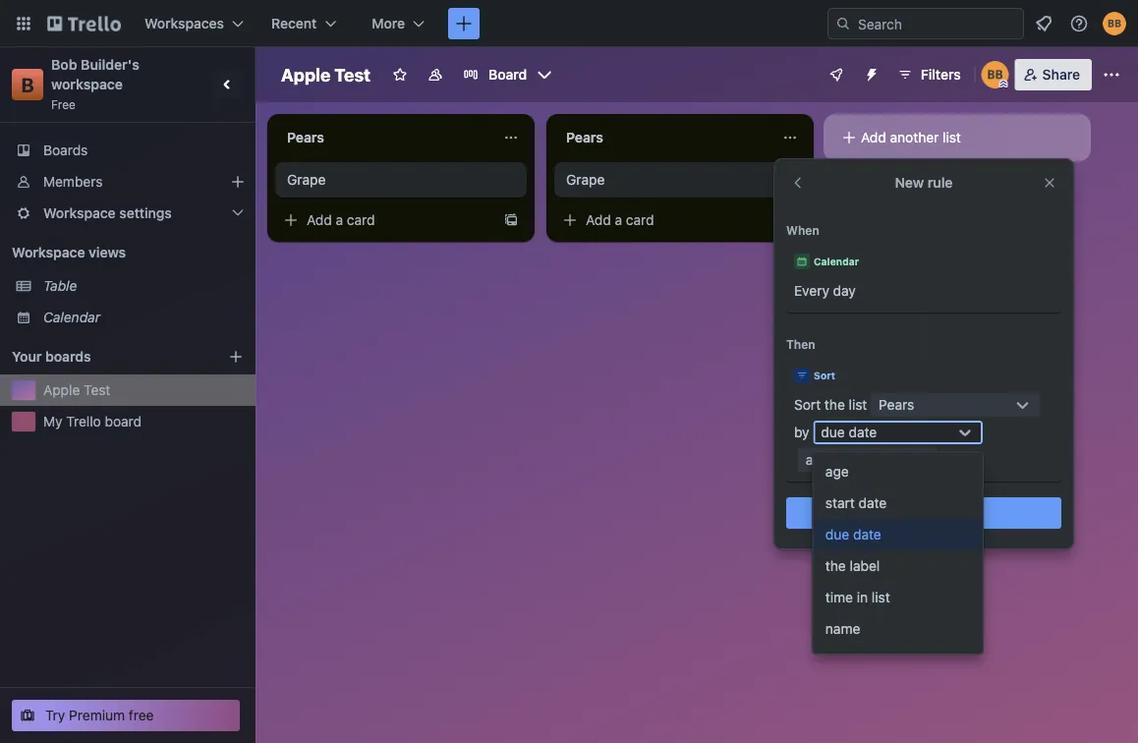 Task type: locate. For each thing, give the bounding box(es) containing it.
workspace for workspace views
[[12, 244, 85, 261]]

1 add a card from the left
[[307, 212, 375, 228]]

0 vertical spatial list
[[943, 129, 961, 146]]

0 vertical spatial calendar
[[814, 256, 860, 267]]

Search field
[[851, 9, 1024, 38]]

apple test
[[281, 64, 371, 85], [43, 382, 110, 398]]

calendar
[[814, 256, 860, 267], [43, 309, 100, 325]]

1 vertical spatial test
[[84, 382, 110, 398]]

members
[[43, 174, 103, 190]]

filters
[[921, 66, 961, 83]]

create from template… image
[[503, 212, 519, 228]]

1 horizontal spatial calendar
[[814, 256, 860, 267]]

2 grape link from the left
[[555, 162, 806, 198]]

b link
[[12, 69, 43, 100]]

add a card right sm icon
[[586, 212, 654, 228]]

0 vertical spatial test
[[335, 64, 371, 85]]

rule right new
[[942, 505, 967, 521]]

b
[[21, 73, 34, 96]]

list
[[943, 129, 961, 146], [849, 397, 868, 413], [872, 589, 890, 606]]

list left pears
[[849, 397, 868, 413]]

bob builder's workspace free
[[51, 57, 143, 111]]

try
[[45, 707, 65, 724]]

card for sm image to the bottom
[[347, 212, 375, 228]]

card down pears text box
[[347, 212, 375, 228]]

2 add a card from the left
[[586, 212, 654, 228]]

apple test down recent popup button
[[281, 64, 371, 85]]

the
[[825, 397, 845, 413], [825, 558, 846, 574]]

grape link down pears text field
[[555, 162, 806, 198]]

grape link for pears text field
[[555, 162, 806, 198]]

1 vertical spatial calendar
[[43, 309, 100, 325]]

0 horizontal spatial sm image
[[281, 210, 301, 230]]

sort up by
[[794, 397, 821, 413]]

workspace inside dropdown button
[[43, 205, 116, 221]]

1 vertical spatial sort
[[794, 397, 821, 413]]

share button
[[1015, 59, 1092, 90]]

add a card link down pears text box
[[275, 206, 496, 234]]

list for add another list
[[943, 129, 961, 146]]

0 horizontal spatial list
[[849, 397, 868, 413]]

0 horizontal spatial add a card
[[307, 212, 375, 228]]

name
[[825, 621, 860, 637]]

every
[[794, 283, 830, 299]]

0 horizontal spatial card
[[347, 212, 375, 228]]

start date
[[825, 495, 887, 511]]

2 add a card link from the left
[[555, 206, 775, 234]]

1 vertical spatial due
[[825, 527, 849, 543]]

sort
[[814, 370, 836, 381], [794, 397, 821, 413]]

grape link
[[275, 162, 527, 198], [555, 162, 806, 198]]

time
[[825, 589, 853, 606]]

1 card from the left
[[347, 212, 375, 228]]

views
[[89, 244, 126, 261]]

apple
[[281, 64, 331, 85], [43, 382, 80, 398]]

0 vertical spatial sort
[[814, 370, 836, 381]]

0 vertical spatial apple test
[[281, 64, 371, 85]]

1 a from the left
[[336, 212, 343, 228]]

another
[[890, 129, 939, 146]]

1 horizontal spatial a
[[615, 212, 623, 228]]

0 horizontal spatial a
[[336, 212, 343, 228]]

grape
[[287, 172, 326, 188], [566, 172, 605, 188]]

2 grape from the left
[[566, 172, 605, 188]]

your
[[12, 349, 42, 365]]

rule inside button
[[942, 505, 967, 521]]

1 horizontal spatial add a card
[[586, 212, 654, 228]]

start
[[825, 495, 855, 511]]

create board or workspace image
[[454, 14, 474, 33]]

due
[[821, 424, 845, 440], [825, 527, 849, 543]]

1 grape from the left
[[287, 172, 326, 188]]

my trello board link
[[43, 412, 244, 432]]

1 vertical spatial list
[[849, 397, 868, 413]]

1 horizontal spatial apple test
[[281, 64, 371, 85]]

1 vertical spatial rule
[[942, 505, 967, 521]]

filters button
[[892, 59, 967, 90]]

Board name text field
[[271, 59, 381, 90]]

workspace up 'table'
[[12, 244, 85, 261]]

add a card down pears text box
[[307, 212, 375, 228]]

test inside text field
[[335, 64, 371, 85]]

workspace settings
[[43, 205, 172, 221]]

test left star or unstar board image
[[335, 64, 371, 85]]

1 horizontal spatial grape link
[[555, 162, 806, 198]]

when
[[787, 223, 820, 237]]

apple down recent popup button
[[281, 64, 331, 85]]

my trello board
[[43, 413, 142, 430]]

due date
[[821, 424, 877, 440], [825, 527, 881, 543]]

date up ascending
[[849, 424, 877, 440]]

a for sm image to the bottom
[[336, 212, 343, 228]]

calendar up the day on the right top
[[814, 256, 860, 267]]

add a card
[[307, 212, 375, 228], [586, 212, 654, 228]]

add a card for sm image to the bottom
[[307, 212, 375, 228]]

1 horizontal spatial grape
[[566, 172, 605, 188]]

1 horizontal spatial card
[[626, 212, 654, 228]]

sort for sort the list
[[794, 397, 821, 413]]

sm image
[[560, 210, 580, 230]]

bob builder (bobbuilder40) image
[[982, 61, 1009, 88]]

add board image
[[228, 349, 244, 365]]

0 vertical spatial due date
[[821, 424, 877, 440]]

new
[[911, 505, 938, 521]]

due date up the   label
[[825, 527, 881, 543]]

0 horizontal spatial apple
[[43, 382, 80, 398]]

by
[[794, 424, 810, 440]]

grape down pears text box
[[287, 172, 326, 188]]

2 vertical spatial list
[[872, 589, 890, 606]]

0 horizontal spatial add a card link
[[275, 206, 496, 234]]

power ups image
[[829, 67, 844, 83]]

apple up the my at left
[[43, 382, 80, 398]]

then
[[787, 337, 816, 351]]

0 vertical spatial date
[[849, 424, 877, 440]]

the up ascending
[[825, 397, 845, 413]]

day
[[833, 283, 856, 299]]

workspace visible image
[[428, 67, 443, 83]]

2 card from the left
[[626, 212, 654, 228]]

workspace navigation collapse icon image
[[214, 71, 242, 98]]

0 horizontal spatial apple test
[[43, 382, 110, 398]]

0 vertical spatial sm image
[[840, 128, 859, 147]]

grape link down pears text box
[[275, 162, 527, 198]]

date up label at the bottom of the page
[[853, 527, 881, 543]]

grape up sm icon
[[566, 172, 605, 188]]

workspaces button
[[133, 8, 256, 39]]

card right sm icon
[[626, 212, 654, 228]]

workspace down "members" at the top left of the page
[[43, 205, 116, 221]]

a
[[336, 212, 343, 228], [615, 212, 623, 228]]

bob builder (bobbuilder40) image
[[1103, 12, 1127, 35]]

calendar down 'table'
[[43, 309, 100, 325]]

test up my trello board
[[84, 382, 110, 398]]

list right in
[[872, 589, 890, 606]]

workspace
[[43, 205, 116, 221], [12, 244, 85, 261]]

due down start
[[825, 527, 849, 543]]

0 vertical spatial due
[[821, 424, 845, 440]]

sort the list
[[794, 397, 868, 413]]

0 notifications image
[[1032, 12, 1056, 35]]

0 horizontal spatial grape
[[287, 172, 326, 188]]

date
[[849, 424, 877, 440], [858, 495, 887, 511], [853, 527, 881, 543]]

0 vertical spatial apple
[[281, 64, 331, 85]]

test
[[335, 64, 371, 85], [84, 382, 110, 398]]

a down pears text box
[[336, 212, 343, 228]]

1 add a card link from the left
[[275, 206, 496, 234]]

1 horizontal spatial test
[[335, 64, 371, 85]]

1 horizontal spatial list
[[872, 589, 890, 606]]

0 horizontal spatial test
[[84, 382, 110, 398]]

primary element
[[0, 0, 1139, 47]]

apple test up trello
[[43, 382, 110, 398]]

open information menu image
[[1070, 14, 1089, 33]]

2 vertical spatial date
[[853, 527, 881, 543]]

due date up ascending
[[821, 424, 877, 440]]

1 grape link from the left
[[275, 162, 527, 198]]

list inside "add another list" link
[[943, 129, 961, 146]]

this member is an admin of this board. image
[[1000, 80, 1008, 88]]

2 horizontal spatial list
[[943, 129, 961, 146]]

add a card link for grape link for pears text field
[[555, 206, 775, 234]]

sm image
[[840, 128, 859, 147], [281, 210, 301, 230]]

apple inside text field
[[281, 64, 331, 85]]

grape link for pears text box
[[275, 162, 527, 198]]

add a card link
[[275, 206, 496, 234], [555, 206, 775, 234]]

settings
[[119, 205, 172, 221]]

due down sort the list
[[821, 424, 845, 440]]

search image
[[836, 16, 851, 31]]

create from template… image
[[783, 212, 798, 228]]

1 horizontal spatial apple
[[281, 64, 331, 85]]

date right start
[[858, 495, 887, 511]]

bob builder's workspace link
[[51, 57, 143, 92]]

the left label at the bottom of the page
[[825, 558, 846, 574]]

1 horizontal spatial sm image
[[840, 128, 859, 147]]

show menu image
[[1102, 65, 1122, 85]]

add a card link down pears text field
[[555, 206, 775, 234]]

workspaces
[[145, 15, 224, 31]]

back to home image
[[47, 8, 121, 39]]

list right another
[[943, 129, 961, 146]]

board button
[[455, 59, 561, 90]]

0 horizontal spatial calendar
[[43, 309, 100, 325]]

0 horizontal spatial grape link
[[275, 162, 527, 198]]

a right sm icon
[[615, 212, 623, 228]]

rule
[[928, 175, 953, 191], [942, 505, 967, 521]]

add
[[861, 129, 887, 146], [307, 212, 332, 228], [586, 212, 611, 228], [882, 505, 908, 521]]

boards
[[43, 142, 88, 158]]

add a card link for pears text box grape link
[[275, 206, 496, 234]]

2 a from the left
[[615, 212, 623, 228]]

sort up sort the list
[[814, 370, 836, 381]]

0 vertical spatial workspace
[[43, 205, 116, 221]]

1 horizontal spatial add a card link
[[555, 206, 775, 234]]

card
[[347, 212, 375, 228], [626, 212, 654, 228]]

rule right new on the right top of the page
[[928, 175, 953, 191]]

board
[[489, 66, 527, 83]]

add new rule button
[[787, 498, 1062, 529]]

1 vertical spatial apple test
[[43, 382, 110, 398]]

builder's
[[81, 57, 139, 73]]

1 vertical spatial workspace
[[12, 244, 85, 261]]



Task type: describe. For each thing, give the bounding box(es) containing it.
apple test inside apple test link
[[43, 382, 110, 398]]

table link
[[43, 276, 244, 296]]

a for sm icon
[[615, 212, 623, 228]]

0 vertical spatial the
[[825, 397, 845, 413]]

try premium free button
[[12, 700, 240, 732]]

add another list
[[861, 129, 961, 146]]

votes
[[825, 652, 860, 669]]

Pears text field
[[275, 122, 492, 153]]

grape for sm image to the bottom
[[287, 172, 326, 188]]

ascending
[[806, 452, 871, 468]]

0 vertical spatial rule
[[928, 175, 953, 191]]

add a card for sm icon
[[586, 212, 654, 228]]

workspace
[[51, 76, 123, 92]]

the   label
[[825, 558, 880, 574]]

new rule
[[895, 175, 953, 191]]

recent
[[271, 15, 317, 31]]

trello
[[66, 413, 101, 430]]

boards link
[[0, 135, 256, 166]]

card for sm icon
[[626, 212, 654, 228]]

table
[[43, 278, 77, 294]]

workspace for workspace settings
[[43, 205, 116, 221]]

age
[[825, 464, 849, 480]]

recent button
[[260, 8, 348, 39]]

list for time in list
[[872, 589, 890, 606]]

add inside button
[[882, 505, 908, 521]]

more button
[[360, 8, 437, 39]]

bob
[[51, 57, 77, 73]]

add another list link
[[832, 122, 1084, 153]]

share
[[1043, 66, 1081, 83]]

boards
[[45, 349, 91, 365]]

apple test inside apple test text field
[[281, 64, 371, 85]]

1 vertical spatial apple
[[43, 382, 80, 398]]

in
[[857, 589, 868, 606]]

board
[[105, 413, 142, 430]]

members link
[[0, 166, 256, 198]]

your boards with 2 items element
[[12, 345, 199, 369]]

more
[[372, 15, 405, 31]]

pears
[[879, 397, 915, 413]]

label
[[850, 558, 880, 574]]

your boards
[[12, 349, 91, 365]]

sm image inside "add another list" link
[[840, 128, 859, 147]]

calendar link
[[43, 308, 244, 327]]

1 vertical spatial due date
[[825, 527, 881, 543]]

sort for sort
[[814, 370, 836, 381]]

free
[[129, 707, 154, 724]]

workspace settings button
[[0, 198, 256, 229]]

star or unstar board image
[[392, 67, 408, 83]]

workspace views
[[12, 244, 126, 261]]

try premium free
[[45, 707, 154, 724]]

apple test link
[[43, 381, 244, 400]]

automation image
[[856, 59, 884, 87]]

1 vertical spatial the
[[825, 558, 846, 574]]

grape for sm icon
[[566, 172, 605, 188]]

free
[[51, 97, 76, 111]]

every day
[[794, 283, 856, 299]]

1 vertical spatial date
[[858, 495, 887, 511]]

new
[[895, 175, 924, 191]]

1 vertical spatial sm image
[[281, 210, 301, 230]]

premium
[[69, 707, 125, 724]]

Pears text field
[[555, 122, 771, 153]]

list for sort the list
[[849, 397, 868, 413]]

my
[[43, 413, 62, 430]]

add new rule
[[882, 505, 967, 521]]

time in list
[[825, 589, 890, 606]]



Task type: vqa. For each thing, say whether or not it's contained in the screenshot.
Labels LINK
no



